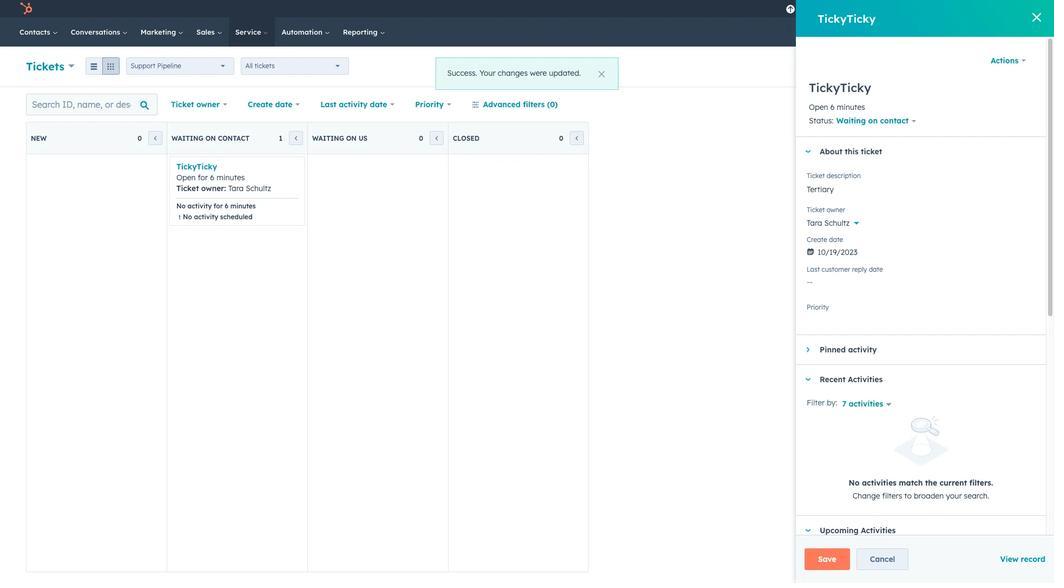 Task type: vqa. For each thing, say whether or not it's contained in the screenshot.
progress bar
no



Task type: locate. For each thing, give the bounding box(es) containing it.
1 vertical spatial contact
[[218, 134, 250, 142]]

owner up tara schultz
[[827, 206, 846, 214]]

1
[[279, 134, 283, 142]]

group inside the tickets banner
[[85, 57, 119, 75]]

0 vertical spatial for
[[198, 173, 208, 182]]

calling icon image
[[842, 5, 852, 15]]

0 horizontal spatial schultz
[[246, 184, 271, 193]]

1 vertical spatial filters
[[883, 491, 903, 501]]

ticket owner
[[171, 100, 220, 109], [807, 206, 846, 214]]

0 horizontal spatial tara
[[228, 184, 244, 193]]

tara up "customer"
[[807, 218, 823, 228]]

caret image left upcoming
[[805, 529, 812, 532]]

no inside no activities match the current filters. change filters to broaden your search.
[[849, 478, 860, 488]]

schultz inside popup button
[[825, 218, 850, 228]]

2 vertical spatial create
[[807, 236, 828, 244]]

0 horizontal spatial for
[[198, 173, 208, 182]]

select an option
[[807, 308, 865, 317]]

close image
[[1033, 13, 1042, 22]]

1 horizontal spatial tara
[[807, 218, 823, 228]]

owner up no activity for 6 minutes on the left of page
[[201, 184, 224, 193]]

support pipeline button
[[126, 57, 234, 75]]

waiting inside "popup button"
[[837, 116, 867, 126]]

activities inside popup button
[[849, 399, 884, 409]]

1 vertical spatial for
[[214, 202, 223, 210]]

actions
[[991, 56, 1019, 66]]

create down tara schultz
[[807, 236, 828, 244]]

0 vertical spatial ticket
[[1003, 62, 1020, 70]]

conversations
[[71, 28, 122, 36]]

ticket owner up tara schultz
[[807, 206, 846, 214]]

filter by:
[[807, 398, 838, 408]]

waiting on contact up tickyticky link
[[172, 134, 250, 142]]

tickets
[[255, 62, 275, 70]]

1 vertical spatial waiting on contact
[[172, 134, 250, 142]]

caret image left pinned
[[807, 347, 810, 353]]

conversations link
[[64, 17, 134, 47]]

caret image inside pinned activity 'dropdown button'
[[807, 347, 810, 353]]

open
[[809, 102, 829, 112], [177, 173, 196, 182]]

0 vertical spatial owner
[[196, 100, 220, 109]]

contact up about this ticket dropdown button
[[881, 116, 909, 126]]

minutes for no activity for 6 minutes
[[230, 202, 256, 210]]

caret image inside recent activities dropdown button
[[805, 378, 812, 381]]

2 vertical spatial 6
[[225, 202, 229, 210]]

create down search hubspot search box
[[980, 62, 1001, 70]]

all tickets
[[246, 62, 275, 70]]

ticket
[[1003, 62, 1020, 70], [861, 147, 883, 157]]

1 horizontal spatial 0
[[419, 134, 423, 142]]

1 vertical spatial schultz
[[825, 218, 850, 228]]

2 horizontal spatial create
[[980, 62, 1001, 70]]

filters left (0)
[[523, 100, 545, 109]]

create date
[[248, 100, 293, 109], [807, 236, 844, 244]]

activities inside 'dropdown button'
[[861, 525, 896, 535]]

1 horizontal spatial last
[[807, 266, 820, 274]]

0 vertical spatial caret image
[[805, 150, 812, 153]]

0 horizontal spatial create
[[248, 100, 273, 109]]

minutes up the waiting on contact "popup button"
[[837, 102, 866, 112]]

0 vertical spatial contact
[[881, 116, 909, 126]]

automation
[[282, 28, 325, 36]]

1 vertical spatial open
[[177, 173, 196, 182]]

view record
[[1001, 554, 1046, 564]]

1 horizontal spatial waiting
[[312, 134, 344, 142]]

filters.
[[970, 478, 994, 488]]

1 vertical spatial last
[[807, 266, 820, 274]]

activity inside last activity date popup button
[[339, 100, 368, 109]]

0 horizontal spatial ticket owner
[[171, 100, 220, 109]]

schultz up "customer"
[[825, 218, 850, 228]]

contacts link
[[13, 17, 64, 47]]

waiting for 0
[[312, 134, 344, 142]]

sales
[[197, 28, 217, 36]]

date inside popup button
[[370, 100, 387, 109]]

0 vertical spatial last
[[321, 100, 337, 109]]

automation link
[[275, 17, 337, 47]]

1 vertical spatial caret image
[[805, 378, 812, 381]]

activity
[[339, 100, 368, 109], [188, 202, 212, 210], [194, 213, 218, 221], [849, 345, 877, 355]]

Last customer reply date text field
[[807, 272, 1036, 289]]

on for 0
[[346, 134, 357, 142]]

close image
[[599, 71, 605, 77]]

last
[[321, 100, 337, 109], [807, 266, 820, 274]]

caret image inside about this ticket dropdown button
[[805, 150, 812, 153]]

filters
[[523, 100, 545, 109], [883, 491, 903, 501]]

0 vertical spatial tara
[[228, 184, 244, 193]]

caret image for upcoming activities
[[805, 529, 812, 532]]

(0)
[[547, 100, 558, 109]]

2 vertical spatial minutes
[[230, 202, 256, 210]]

owner down support pipeline popup button
[[196, 100, 220, 109]]

0 horizontal spatial create date
[[248, 100, 293, 109]]

activities up change
[[863, 478, 897, 488]]

0 vertical spatial 6
[[831, 102, 835, 112]]

no down no activity for 6 minutes on the left of page
[[183, 213, 192, 221]]

caret image up filter
[[805, 378, 812, 381]]

owner inside tickyticky open for 6 minutes ticket owner : tara schultz
[[201, 184, 224, 193]]

create date up 1
[[248, 100, 293, 109]]

0 vertical spatial schultz
[[246, 184, 271, 193]]

activities right the 7
[[849, 399, 884, 409]]

no activities match the current filters. change filters to broaden your search.
[[849, 478, 994, 501]]

activity right pinned
[[849, 345, 877, 355]]

0 horizontal spatial 6
[[210, 173, 215, 182]]

caret image left about
[[805, 150, 812, 153]]

1 vertical spatial create date
[[807, 236, 844, 244]]

activities up cancel button
[[861, 525, 896, 535]]

help image
[[886, 5, 896, 15]]

1 vertical spatial tara
[[807, 218, 823, 228]]

for inside tickyticky open for 6 minutes ticket owner : tara schultz
[[198, 173, 208, 182]]

menu
[[780, 0, 1042, 21]]

1 horizontal spatial priority
[[807, 303, 829, 312]]

create date button
[[241, 94, 307, 115]]

activities inside dropdown button
[[848, 375, 883, 385]]

3 0 from the left
[[559, 134, 564, 142]]

2 vertical spatial no
[[849, 478, 860, 488]]

priority
[[415, 100, 444, 109], [807, 303, 829, 312]]

create date inside create date popup button
[[248, 100, 293, 109]]

activities inside no activities match the current filters. change filters to broaden your search.
[[863, 478, 897, 488]]

marketplaces image
[[865, 5, 875, 15]]

last for last customer reply date
[[807, 266, 820, 274]]

1 horizontal spatial contact
[[881, 116, 909, 126]]

1 horizontal spatial create date
[[807, 236, 844, 244]]

ticket down tickyticky link
[[177, 184, 199, 193]]

waiting up tickyticky link
[[172, 134, 204, 142]]

2 horizontal spatial on
[[869, 116, 878, 126]]

0 vertical spatial ticket owner
[[171, 100, 220, 109]]

waiting down the open 6 minutes
[[837, 116, 867, 126]]

activities up 7 activities popup button
[[848, 375, 883, 385]]

search.
[[965, 491, 990, 501]]

1 horizontal spatial 6
[[225, 202, 229, 210]]

0 vertical spatial minutes
[[837, 102, 866, 112]]

ticket down support pipeline popup button
[[171, 100, 194, 109]]

ticket left description
[[807, 172, 825, 180]]

0 horizontal spatial waiting
[[172, 134, 204, 142]]

caret image
[[805, 150, 812, 153], [805, 378, 812, 381]]

for
[[198, 173, 208, 182], [214, 202, 223, 210]]

1 vertical spatial create
[[248, 100, 273, 109]]

tara right : in the top left of the page
[[228, 184, 244, 193]]

activity down no activity for 6 minutes on the left of page
[[194, 213, 218, 221]]

minutes up : in the top left of the page
[[217, 173, 245, 182]]

hubspot link
[[13, 2, 41, 15]]

0 vertical spatial activities
[[849, 399, 884, 409]]

last activity date button
[[314, 94, 402, 115]]

0 for new
[[138, 134, 142, 142]]

waiting
[[837, 116, 867, 126], [172, 134, 204, 142], [312, 134, 344, 142]]

activity up us
[[339, 100, 368, 109]]

tickets
[[26, 59, 64, 73]]

waiting on contact button
[[834, 114, 924, 128]]

1 horizontal spatial on
[[346, 134, 357, 142]]

upcoming
[[820, 525, 859, 535]]

0 vertical spatial priority
[[415, 100, 444, 109]]

for for activity
[[214, 202, 223, 210]]

1 horizontal spatial schultz
[[825, 218, 850, 228]]

create ticket button
[[971, 58, 1029, 75]]

0 vertical spatial create
[[980, 62, 1001, 70]]

schultz right : in the top left of the page
[[246, 184, 271, 193]]

create inside popup button
[[248, 100, 273, 109]]

match
[[899, 478, 923, 488]]

date
[[275, 100, 293, 109], [370, 100, 387, 109], [830, 236, 844, 244], [869, 266, 884, 274]]

1 horizontal spatial open
[[809, 102, 829, 112]]

2 0 from the left
[[419, 134, 423, 142]]

no activity scheduled
[[183, 213, 253, 221]]

activity up the no activity scheduled
[[188, 202, 212, 210]]

on left us
[[346, 134, 357, 142]]

2 horizontal spatial 0
[[559, 134, 564, 142]]

1 vertical spatial minutes
[[217, 173, 245, 182]]

waiting on us
[[312, 134, 368, 142]]

calling icon button
[[838, 1, 856, 17]]

last up waiting on us
[[321, 100, 337, 109]]

on for 1
[[206, 134, 216, 142]]

1 vertical spatial caret image
[[805, 529, 812, 532]]

last left "customer"
[[807, 266, 820, 274]]

2 vertical spatial tickyticky
[[177, 162, 217, 172]]

0 horizontal spatial ticket
[[861, 147, 883, 157]]

alert containing no activities match the current filters.
[[807, 416, 1036, 502]]

1 vertical spatial priority
[[807, 303, 829, 312]]

create
[[980, 62, 1001, 70], [248, 100, 273, 109], [807, 236, 828, 244]]

1 vertical spatial activities
[[861, 525, 896, 535]]

1 0 from the left
[[138, 134, 142, 142]]

service
[[235, 28, 263, 36]]

6 for no activity for 6 minutes
[[225, 202, 229, 210]]

0 horizontal spatial 0
[[138, 134, 142, 142]]

caret image for about this ticket
[[805, 150, 812, 153]]

owner
[[196, 100, 220, 109], [201, 184, 224, 193], [827, 206, 846, 214]]

1 horizontal spatial waiting on contact
[[837, 116, 909, 126]]

tara
[[228, 184, 244, 193], [807, 218, 823, 228]]

for down tickyticky link
[[198, 173, 208, 182]]

1 horizontal spatial for
[[214, 202, 223, 210]]

support
[[131, 62, 156, 70]]

activities for recent activities
[[848, 375, 883, 385]]

no up change
[[849, 478, 860, 488]]

0 vertical spatial waiting on contact
[[837, 116, 909, 126]]

menu containing apoptosis studios 2
[[780, 0, 1042, 21]]

contact
[[881, 116, 909, 126], [218, 134, 250, 142]]

0 horizontal spatial priority
[[415, 100, 444, 109]]

contact up tickyticky open for 6 minutes ticket owner : tara schultz at the top left
[[218, 134, 250, 142]]

1 vertical spatial 6
[[210, 173, 215, 182]]

caret image
[[807, 347, 810, 353], [805, 529, 812, 532]]

0 vertical spatial create date
[[248, 100, 293, 109]]

1 vertical spatial tickyticky
[[809, 80, 872, 95]]

open down tickyticky link
[[177, 173, 196, 182]]

2 caret image from the top
[[805, 378, 812, 381]]

0 vertical spatial caret image
[[807, 347, 810, 353]]

reporting
[[343, 28, 380, 36]]

create down all tickets
[[248, 100, 273, 109]]

apoptosis studios 2 button
[[941, 0, 1042, 17]]

1 vertical spatial activities
[[863, 478, 897, 488]]

date inside popup button
[[275, 100, 293, 109]]

1 caret image from the top
[[805, 150, 812, 153]]

0 horizontal spatial open
[[177, 173, 196, 182]]

cancel
[[871, 554, 896, 564]]

activities
[[849, 399, 884, 409], [863, 478, 897, 488]]

caret image inside upcoming activities 'dropdown button'
[[805, 529, 812, 532]]

caret image for pinned activity
[[807, 347, 810, 353]]

tara schultz image
[[948, 4, 958, 14]]

6 up the no activity scheduled
[[225, 202, 229, 210]]

activity for scheduled
[[194, 213, 218, 221]]

ticket owner inside popup button
[[171, 100, 220, 109]]

last inside popup button
[[321, 100, 337, 109]]

alert
[[807, 416, 1036, 502]]

filters left to
[[883, 491, 903, 501]]

no up the no activity scheduled
[[177, 202, 186, 210]]

minutes inside tickyticky open for 6 minutes ticket owner : tara schultz
[[217, 173, 245, 182]]

activities for no
[[863, 478, 897, 488]]

minutes
[[837, 102, 866, 112], [217, 173, 245, 182], [230, 202, 256, 210]]

1 horizontal spatial ticket
[[1003, 62, 1020, 70]]

hubspot image
[[19, 2, 32, 15]]

waiting on contact up the this
[[837, 116, 909, 126]]

minutes for tickyticky open for 6 minutes ticket owner : tara schultz
[[217, 173, 245, 182]]

minutes up scheduled
[[230, 202, 256, 210]]

group
[[85, 57, 119, 75]]

0 horizontal spatial filters
[[523, 100, 545, 109]]

waiting left us
[[312, 134, 344, 142]]

0 vertical spatial filters
[[523, 100, 545, 109]]

waiting on contact
[[837, 116, 909, 126], [172, 134, 250, 142]]

settings image
[[907, 5, 916, 15]]

on up about this ticket
[[869, 116, 878, 126]]

0 horizontal spatial last
[[321, 100, 337, 109]]

1 vertical spatial ticket owner
[[807, 206, 846, 214]]

tickyticky open for 6 minutes ticket owner : tara schultz
[[177, 162, 271, 193]]

6 down tickyticky link
[[210, 173, 215, 182]]

tickyticky link
[[177, 162, 217, 172]]

0 for closed
[[559, 134, 564, 142]]

7
[[843, 399, 847, 409]]

upcoming activities
[[820, 525, 896, 535]]

6 up status:
[[831, 102, 835, 112]]

open inside tickyticky open for 6 minutes ticket owner : tara schultz
[[177, 173, 196, 182]]

ticket owner down support pipeline popup button
[[171, 100, 220, 109]]

schultz inside tickyticky open for 6 minutes ticket owner : tara schultz
[[246, 184, 271, 193]]

1 horizontal spatial filters
[[883, 491, 903, 501]]

activity for date
[[339, 100, 368, 109]]

create date down tara schultz
[[807, 236, 844, 244]]

no for no activity for 6 minutes
[[177, 202, 186, 210]]

on up tickyticky link
[[206, 134, 216, 142]]

last customer reply date
[[807, 266, 884, 274]]

0 vertical spatial no
[[177, 202, 186, 210]]

1 vertical spatial ticket
[[861, 147, 883, 157]]

0 vertical spatial activities
[[848, 375, 883, 385]]

no for no activity scheduled
[[183, 213, 192, 221]]

1 vertical spatial no
[[183, 213, 192, 221]]

0 horizontal spatial waiting on contact
[[172, 134, 250, 142]]

2 horizontal spatial waiting
[[837, 116, 867, 126]]

open 6 minutes
[[809, 102, 866, 112]]

1 vertical spatial owner
[[201, 184, 224, 193]]

about this ticket
[[820, 147, 883, 157]]

activities for 7
[[849, 399, 884, 409]]

for up the no activity scheduled
[[214, 202, 223, 210]]

filters inside no activities match the current filters. change filters to broaden your search.
[[883, 491, 903, 501]]

view
[[1001, 554, 1019, 564]]

activities for upcoming activities
[[861, 525, 896, 535]]

6 for tickyticky open for 6 minutes ticket owner : tara schultz
[[210, 173, 215, 182]]

0 horizontal spatial on
[[206, 134, 216, 142]]

support pipeline
[[131, 62, 181, 70]]

6 inside tickyticky open for 6 minutes ticket owner : tara schultz
[[210, 173, 215, 182]]

ticket
[[171, 100, 194, 109], [807, 172, 825, 180], [177, 184, 199, 193], [807, 206, 825, 214]]

open up status:
[[809, 102, 829, 112]]

caret image for recent activities
[[805, 378, 812, 381]]



Task type: describe. For each thing, give the bounding box(es) containing it.
description
[[827, 172, 861, 180]]

marketing link
[[134, 17, 190, 47]]

last for last activity date
[[321, 100, 337, 109]]

to
[[905, 491, 912, 501]]

apoptosis studios 2
[[960, 4, 1026, 13]]

priority inside popup button
[[415, 100, 444, 109]]

tickets banner
[[26, 55, 1029, 76]]

filter
[[807, 398, 825, 408]]

select an option button
[[807, 302, 1036, 320]]

0 vertical spatial open
[[809, 102, 829, 112]]

save
[[819, 554, 837, 564]]

1 horizontal spatial ticket owner
[[807, 206, 846, 214]]

recent
[[820, 375, 846, 385]]

ticket inside popup button
[[171, 100, 194, 109]]

success. your changes were updated. alert
[[436, 57, 619, 90]]

pinned activity
[[820, 345, 877, 355]]

sales link
[[190, 17, 229, 47]]

status:
[[809, 116, 834, 126]]

Ticket description text field
[[807, 178, 1036, 200]]

create inside button
[[980, 62, 1001, 70]]

about
[[820, 147, 843, 157]]

last activity date
[[321, 100, 387, 109]]

:
[[224, 184, 226, 193]]

your
[[480, 68, 496, 78]]

activity inside pinned activity 'dropdown button'
[[849, 345, 877, 355]]

for for open
[[198, 173, 208, 182]]

current
[[940, 478, 968, 488]]

change
[[853, 491, 881, 501]]

upcoming activities button
[[796, 516, 1036, 545]]

your
[[947, 491, 963, 501]]

search image
[[1030, 27, 1040, 37]]

recent activities button
[[796, 365, 1036, 394]]

closed
[[453, 134, 480, 142]]

ticket up tara schultz
[[807, 206, 825, 214]]

service link
[[229, 17, 275, 47]]

ticket inside tickyticky open for 6 minutes ticket owner : tara schultz
[[177, 184, 199, 193]]

no for no activities match the current filters. change filters to broaden your search.
[[849, 478, 860, 488]]

0 for waiting on us
[[419, 134, 423, 142]]

waiting on contact inside "popup button"
[[837, 116, 909, 126]]

updated.
[[549, 68, 581, 78]]

view record link
[[1001, 554, 1046, 564]]

recent activities
[[820, 375, 883, 385]]

marketplaces button
[[859, 0, 882, 17]]

upgrade image
[[786, 5, 796, 15]]

owner inside popup button
[[196, 100, 220, 109]]

an
[[831, 308, 840, 317]]

scheduled
[[220, 213, 253, 221]]

0 vertical spatial tickyticky
[[818, 12, 876, 25]]

reply
[[853, 266, 868, 274]]

studios
[[995, 4, 1020, 13]]

success.
[[447, 68, 478, 78]]

create ticket
[[980, 62, 1020, 70]]

all tickets button
[[241, 57, 349, 75]]

the
[[926, 478, 938, 488]]

settings link
[[900, 0, 923, 17]]

this
[[845, 147, 859, 157]]

pinned activity button
[[796, 335, 1036, 365]]

ticket inside create ticket button
[[1003, 62, 1020, 70]]

contact inside "popup button"
[[881, 116, 909, 126]]

7 activities button
[[842, 395, 899, 411]]

search button
[[1024, 23, 1045, 41]]

2 vertical spatial owner
[[827, 206, 846, 214]]

2
[[1022, 4, 1026, 13]]

option
[[842, 308, 865, 317]]

tickyticky inside tickyticky open for 6 minutes ticket owner : tara schultz
[[177, 162, 217, 172]]

filters inside button
[[523, 100, 545, 109]]

activity for for
[[188, 202, 212, 210]]

changes
[[498, 68, 528, 78]]

1 horizontal spatial create
[[807, 236, 828, 244]]

pinned
[[820, 345, 846, 355]]

marketing
[[141, 28, 178, 36]]

tickets button
[[26, 58, 74, 74]]

waiting for 1
[[172, 134, 204, 142]]

no activity for 6 minutes
[[177, 202, 256, 210]]

on inside "popup button"
[[869, 116, 878, 126]]

select
[[807, 308, 829, 317]]

tara schultz button
[[807, 212, 1036, 230]]

notifications image
[[927, 5, 937, 15]]

were
[[530, 68, 547, 78]]

ticket inside about this ticket dropdown button
[[861, 147, 883, 157]]

Search HubSpot search field
[[903, 23, 1035, 41]]

ticket description
[[807, 172, 861, 180]]

7 activities button
[[842, 399, 896, 409]]

tara schultz
[[807, 218, 850, 228]]

Create date text field
[[807, 242, 1036, 260]]

advanced filters (0)
[[483, 100, 558, 109]]

ticket owner button
[[164, 94, 234, 115]]

broaden
[[914, 491, 944, 501]]

0 horizontal spatial contact
[[218, 134, 250, 142]]

Search ID, name, or description search field
[[26, 94, 158, 115]]

success. your changes were updated.
[[447, 68, 581, 78]]

pipeline
[[157, 62, 181, 70]]

actions button
[[984, 50, 1034, 71]]

about this ticket button
[[796, 137, 1036, 166]]

customer
[[822, 266, 851, 274]]

tara inside tickyticky open for 6 minutes ticket owner : tara schultz
[[228, 184, 244, 193]]

upgrade
[[798, 5, 829, 14]]

7 activities
[[843, 399, 884, 409]]

new
[[31, 134, 47, 142]]

tara inside tara schultz popup button
[[807, 218, 823, 228]]

save button
[[805, 548, 851, 570]]

2 horizontal spatial 6
[[831, 102, 835, 112]]

record
[[1022, 554, 1046, 564]]

help button
[[882, 0, 900, 17]]

all
[[246, 62, 253, 70]]

apoptosis
[[960, 4, 993, 13]]

us
[[359, 134, 368, 142]]



